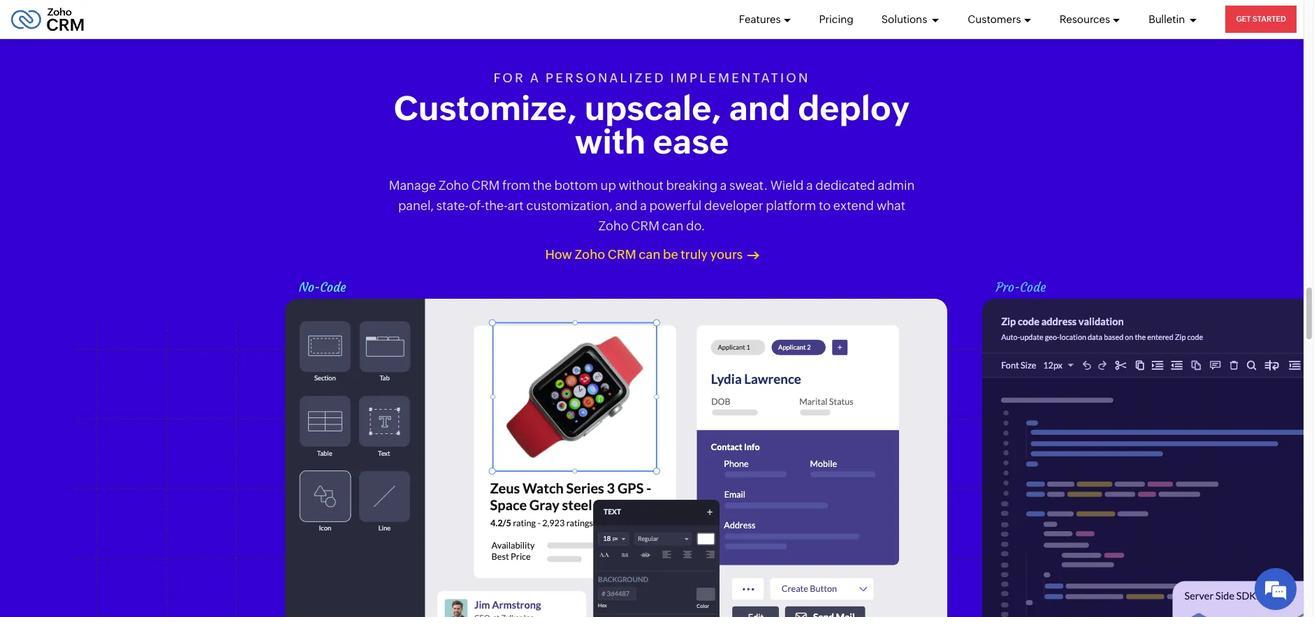 Task type: vqa. For each thing, say whether or not it's contained in the screenshot.
middle CRM
yes



Task type: describe. For each thing, give the bounding box(es) containing it.
bulletin link
[[1149, 0, 1198, 38]]

and inside from the bottom up without breaking a sweat. wield a dedicated admin panel, state-of-the-art customization, and a powerful developer platform to extend what zoho crm can do.
[[615, 199, 638, 213]]

for a personalized implementation customize, upscale, and deploy with ease
[[394, 71, 910, 162]]

get started
[[1237, 15, 1287, 23]]

what
[[877, 199, 906, 213]]

do.
[[686, 219, 706, 233]]

from the bottom up without breaking a sweat. wield a dedicated admin panel, state-of-the-art customization, and a powerful developer platform to extend what zoho crm can do.
[[398, 179, 915, 233]]

wield
[[771, 179, 804, 193]]

ease
[[653, 123, 729, 162]]

get
[[1237, 15, 1252, 23]]

deploy
[[798, 89, 910, 128]]

zoho inside from the bottom up without breaking a sweat. wield a dedicated admin panel, state-of-the-art customization, and a powerful developer platform to extend what zoho crm can do.
[[599, 219, 629, 233]]

admin
[[878, 179, 915, 193]]

resources
[[1060, 13, 1111, 25]]

1 horizontal spatial a
[[720, 179, 727, 193]]

how zoho crm can be truly yours
[[546, 247, 743, 262]]

of-
[[469, 199, 485, 213]]

zoho for how
[[575, 247, 605, 262]]

no-code
[[299, 280, 346, 296]]

without
[[619, 179, 664, 193]]

zoho crm logo image
[[10, 4, 85, 35]]

customers
[[968, 13, 1022, 25]]

panel,
[[398, 199, 434, 213]]

resources link
[[1060, 0, 1121, 38]]

upscale,
[[585, 89, 722, 128]]

code for no-
[[320, 280, 346, 296]]

customization,
[[526, 199, 613, 213]]

code for pro-
[[1021, 280, 1047, 296]]

bottom
[[555, 179, 598, 193]]

crm inside from the bottom up without breaking a sweat. wield a dedicated admin panel, state-of-the-art customization, and a powerful developer platform to extend what zoho crm can do.
[[631, 219, 660, 233]]

implementation
[[671, 71, 810, 86]]

extend
[[834, 199, 874, 213]]

manage
[[389, 179, 436, 193]]

started
[[1253, 15, 1287, 23]]

dedicated
[[816, 179, 876, 193]]

pro-
[[996, 280, 1021, 296]]

be
[[663, 247, 679, 262]]

sweat.
[[730, 179, 768, 193]]

art
[[508, 199, 524, 213]]

bulletin
[[1149, 13, 1188, 25]]

features
[[739, 13, 781, 25]]

with
[[575, 123, 646, 162]]



Task type: locate. For each thing, give the bounding box(es) containing it.
0 horizontal spatial code
[[320, 280, 346, 296]]

1 vertical spatial zoho
[[599, 219, 629, 233]]

canvas builder image
[[285, 299, 947, 618]]

pro-code
[[996, 280, 1047, 296]]

1 vertical spatial and
[[615, 199, 638, 213]]

1 horizontal spatial can
[[662, 219, 684, 233]]

yours
[[710, 247, 743, 262]]

developer
[[704, 199, 764, 213]]

0 vertical spatial can
[[662, 219, 684, 233]]

a
[[530, 71, 541, 86]]

2 vertical spatial crm
[[608, 247, 637, 262]]

1 code from the left
[[320, 280, 346, 296]]

a
[[720, 179, 727, 193], [807, 179, 813, 193], [640, 199, 647, 213]]

the-
[[485, 199, 508, 213]]

pricing link
[[819, 0, 854, 38]]

0 vertical spatial and
[[729, 89, 791, 128]]

zoho
[[439, 179, 469, 193], [599, 219, 629, 233], [575, 247, 605, 262]]

zoho right how
[[575, 247, 605, 262]]

from
[[503, 179, 530, 193]]

solutions
[[882, 13, 930, 25]]

the
[[533, 179, 552, 193]]

breaking
[[666, 179, 718, 193]]

get started link
[[1226, 6, 1297, 33]]

zoho for manage
[[439, 179, 469, 193]]

2 horizontal spatial a
[[807, 179, 813, 193]]

can
[[662, 219, 684, 233], [639, 247, 661, 262]]

a down without
[[640, 199, 647, 213]]

a up developer
[[720, 179, 727, 193]]

crm
[[472, 179, 500, 193], [631, 219, 660, 233], [608, 247, 637, 262]]

can down powerful
[[662, 219, 684, 233]]

a right wield
[[807, 179, 813, 193]]

and inside for a personalized implementation customize, upscale, and deploy with ease
[[729, 89, 791, 128]]

crm up of-
[[472, 179, 500, 193]]

for
[[494, 71, 526, 86]]

how
[[546, 247, 572, 262]]

truly
[[681, 247, 708, 262]]

pricing
[[819, 13, 854, 25]]

1 vertical spatial crm
[[631, 219, 660, 233]]

personalized
[[546, 71, 666, 86]]

0 vertical spatial crm
[[472, 179, 500, 193]]

and down without
[[615, 199, 638, 213]]

1 horizontal spatial and
[[729, 89, 791, 128]]

features link
[[739, 0, 792, 38]]

platform
[[766, 199, 817, 213]]

to
[[819, 199, 831, 213]]

crm up 'how zoho crm can be truly yours'
[[631, 219, 660, 233]]

0 horizontal spatial and
[[615, 199, 638, 213]]

up
[[601, 179, 616, 193]]

code
[[320, 280, 346, 296], [1021, 280, 1047, 296]]

crm for manage
[[472, 179, 500, 193]]

0 vertical spatial zoho
[[439, 179, 469, 193]]

zoho down up
[[599, 219, 629, 233]]

2 code from the left
[[1021, 280, 1047, 296]]

and
[[729, 89, 791, 128], [615, 199, 638, 213]]

developer platform image
[[982, 299, 1315, 618]]

0 horizontal spatial a
[[640, 199, 647, 213]]

1 vertical spatial can
[[639, 247, 661, 262]]

zoho up state-
[[439, 179, 469, 193]]

crm left be
[[608, 247, 637, 262]]

can inside from the bottom up without breaking a sweat. wield a dedicated admin panel, state-of-the-art customization, and a powerful developer platform to extend what zoho crm can do.
[[662, 219, 684, 233]]

and down implementation
[[729, 89, 791, 128]]

powerful
[[650, 199, 702, 213]]

0 horizontal spatial can
[[639, 247, 661, 262]]

manage zoho crm
[[389, 179, 500, 193]]

2 vertical spatial zoho
[[575, 247, 605, 262]]

can left be
[[639, 247, 661, 262]]

1 horizontal spatial code
[[1021, 280, 1047, 296]]

customize,
[[394, 89, 577, 128]]

state-
[[437, 199, 469, 213]]

solutions link
[[882, 0, 940, 38]]

no-
[[299, 280, 320, 296]]

crm for how
[[608, 247, 637, 262]]



